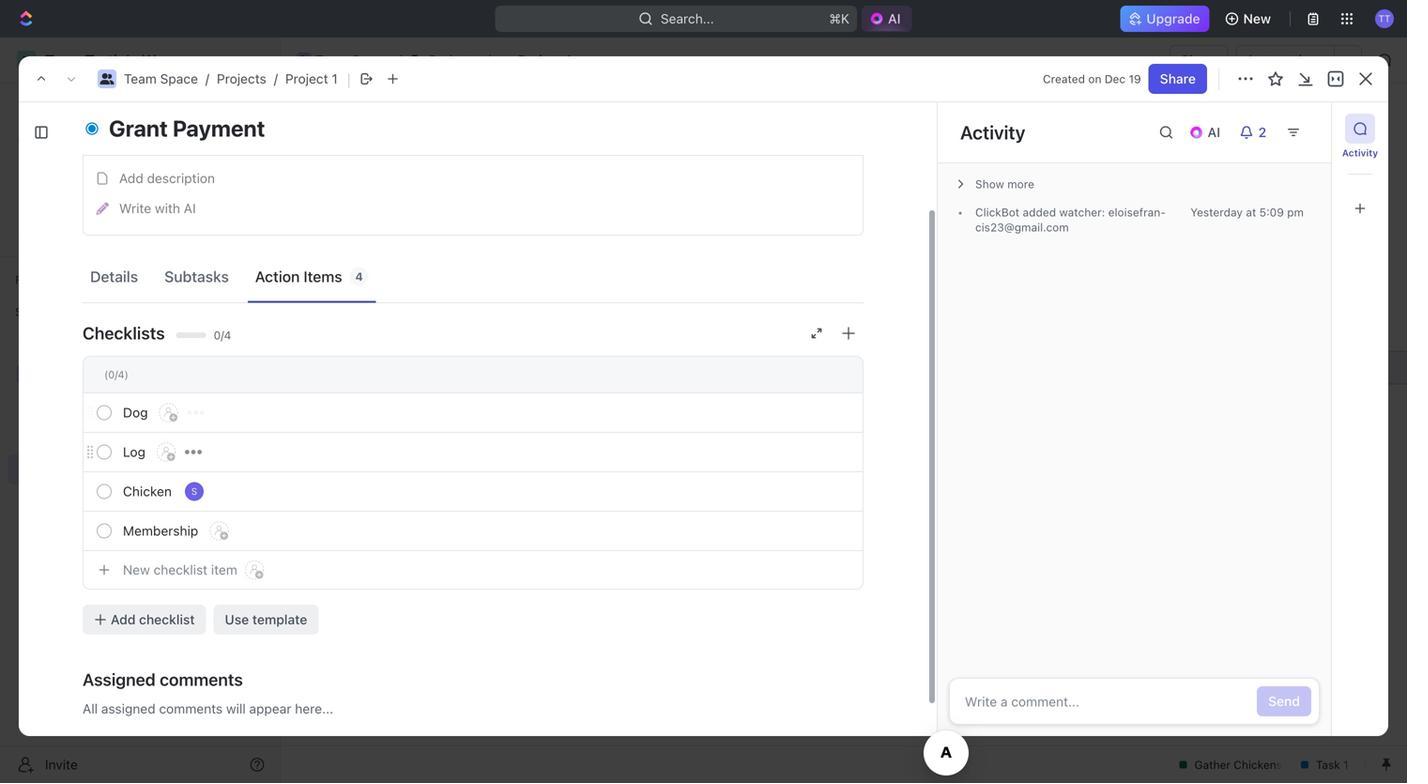 Task type: describe. For each thing, give the bounding box(es) containing it.
at
[[1247, 206, 1257, 219]]

grant payment
[[109, 115, 265, 141]]

tt button
[[1370, 4, 1400, 34]]

0 horizontal spatial project 1 link
[[285, 71, 338, 86]]

0 vertical spatial add task button
[[1261, 114, 1340, 144]]

dog
[[123, 405, 148, 420]]

dashboards link
[[8, 187, 272, 217]]

team space inside sidebar "navigation"
[[45, 366, 119, 381]]

team space link up home link
[[124, 71, 198, 86]]

0 vertical spatial share
[[1182, 52, 1218, 68]]

1 horizontal spatial project 1 link
[[495, 49, 577, 71]]

tt
[[1379, 13, 1391, 24]]

spaces
[[15, 305, 55, 318]]

0 vertical spatial projects
[[429, 52, 479, 68]]

show
[[976, 178, 1005, 191]]

favorites
[[15, 273, 65, 286]]

0/4
[[214, 329, 231, 342]]

with
[[155, 200, 180, 216]]

team space / projects / project 1 |
[[124, 70, 351, 88]]

use template
[[225, 612, 307, 627]]

in
[[350, 266, 362, 279]]

0 vertical spatial ai
[[889, 11, 901, 26]]

more
[[1008, 178, 1035, 191]]

add checklist
[[111, 612, 195, 627]]

task sidebar content section
[[934, 102, 1332, 736]]

1 inside team space / projects / project 1 |
[[332, 71, 338, 86]]

ai button
[[1182, 117, 1232, 147]]

project inside team space / projects / project 1 |
[[285, 71, 328, 86]]

0 vertical spatial add task
[[1272, 121, 1329, 136]]

hide button
[[967, 217, 1008, 239]]

grant
[[109, 115, 168, 141]]

chicken
[[123, 484, 172, 499]]

write with ai button
[[89, 193, 858, 224]]

subtasks
[[164, 268, 229, 286]]

here...
[[295, 701, 333, 717]]

send
[[1269, 694, 1301, 709]]

/ left |
[[274, 71, 278, 86]]

projects link up to
[[406, 49, 483, 71]]

upgrade link
[[1121, 6, 1210, 32]]

hide
[[975, 221, 1000, 234]]

2 button
[[1232, 117, 1279, 147]]

action items
[[255, 268, 342, 286]]

template
[[253, 612, 307, 627]]

appear
[[249, 701, 292, 717]]

projects link inside sidebar "navigation"
[[56, 391, 220, 421]]

1 vertical spatial task
[[406, 393, 434, 408]]

added watcher:
[[1020, 206, 1109, 219]]

dashboards
[[45, 194, 118, 209]]

new for new
[[1244, 11, 1272, 26]]

team space link inside tree
[[45, 359, 269, 389]]

add inside button
[[111, 612, 136, 627]]

0 vertical spatial project
[[518, 52, 562, 68]]

share button down upgrade
[[1170, 45, 1229, 75]]

subtasks button
[[157, 259, 237, 294]]

1 vertical spatial share
[[1161, 71, 1197, 86]]

ai inside ai dropdown button
[[1208, 124, 1221, 140]]

write with ai
[[119, 200, 196, 216]]

assigned for assigned comments
[[83, 670, 156, 690]]

pm
[[1288, 206, 1305, 219]]

add inside button
[[119, 170, 143, 186]]

ai inside write with ai button
[[184, 200, 196, 216]]

in progress
[[350, 266, 426, 279]]

1 vertical spatial ai button
[[1182, 117, 1232, 147]]

assigned comments
[[83, 670, 243, 690]]

4
[[356, 270, 363, 283]]

favorites button
[[8, 269, 83, 291]]

user group image
[[298, 55, 310, 65]]

projects inside sidebar "navigation"
[[56, 398, 106, 413]]

19
[[1129, 72, 1142, 85]]

checklists
[[83, 323, 165, 343]]

send button
[[1258, 687, 1312, 717]]

|
[[347, 70, 351, 88]]

assignees
[[783, 221, 838, 234]]

membership
[[123, 523, 198, 539]]

/ up payment
[[206, 71, 209, 86]]

assigned
[[101, 701, 156, 717]]

0 horizontal spatial ai button
[[862, 6, 913, 32]]

2 horizontal spatial team
[[316, 52, 348, 68]]

add checklist button
[[83, 605, 206, 635]]

action
[[255, 268, 300, 286]]

details
[[90, 268, 138, 286]]

created on dec 19
[[1044, 72, 1142, 85]]

description
[[147, 170, 215, 186]]

2 horizontal spatial space
[[352, 52, 390, 68]]

checklist for new
[[154, 562, 208, 578]]

assigned comments button
[[83, 657, 864, 703]]

show more button
[[950, 171, 1321, 197]]

payment
[[173, 115, 265, 141]]

use template button
[[214, 605, 319, 635]]

upgrade
[[1147, 11, 1201, 26]]

progress
[[365, 266, 426, 279]]

0 vertical spatial team space
[[316, 52, 390, 68]]

new for new checklist item
[[123, 562, 150, 578]]

item
[[211, 562, 238, 578]]



Task type: vqa. For each thing, say whether or not it's contained in the screenshot.
the topmost Dirk Hardpeck, , element
no



Task type: locate. For each thing, give the bounding box(es) containing it.
checklist for add
[[139, 612, 195, 627]]

s
[[191, 486, 197, 497]]

activity inside task sidebar navigation tab list
[[1343, 147, 1379, 158]]

write
[[119, 200, 151, 216]]

space inside team space / projects / project 1 |
[[160, 71, 198, 86]]

0 vertical spatial 1
[[566, 52, 572, 68]]

added
[[1023, 206, 1057, 219]]

project
[[518, 52, 562, 68], [285, 71, 328, 86]]

0 horizontal spatial assigned
[[83, 670, 156, 690]]

0 vertical spatial task
[[1301, 121, 1329, 136]]

projects inside team space / projects / project 1 |
[[217, 71, 267, 86]]

assigned to
[[354, 90, 427, 105]]

1 horizontal spatial team
[[124, 71, 157, 86]]

comments down the "assigned comments"
[[159, 701, 223, 717]]

(0/4)
[[104, 369, 129, 381]]

share button right 19
[[1149, 64, 1208, 94]]

0 horizontal spatial team
[[45, 366, 78, 381]]

1 horizontal spatial activity
[[1343, 147, 1379, 158]]

project 1
[[518, 52, 572, 68]]

0 horizontal spatial projects
[[56, 398, 106, 413]]

pencil image
[[96, 202, 109, 215]]

show more
[[976, 178, 1035, 191]]

1 horizontal spatial add task
[[1272, 121, 1329, 136]]

1 horizontal spatial 1
[[566, 52, 572, 68]]

0 vertical spatial activity
[[961, 121, 1026, 143]]

all assigned comments will appear here...
[[83, 701, 333, 717]]

activity inside the task sidebar content section
[[961, 121, 1026, 143]]

ai button right ⌘k
[[862, 6, 913, 32]]

1 vertical spatial activity
[[1343, 147, 1379, 158]]

tree inside sidebar "navigation"
[[8, 327, 272, 580]]

1 vertical spatial project
[[285, 71, 328, 86]]

add description button
[[89, 163, 858, 193]]

projects
[[429, 52, 479, 68], [217, 71, 267, 86], [56, 398, 106, 413]]

1 horizontal spatial team space
[[316, 52, 390, 68]]

new up automations
[[1244, 11, 1272, 26]]

team space
[[316, 52, 390, 68], [45, 366, 119, 381]]

2 horizontal spatial projects
[[429, 52, 479, 68]]

1 vertical spatial new
[[123, 562, 150, 578]]

user group image
[[100, 73, 114, 85], [19, 368, 33, 379]]

1 vertical spatial add task
[[379, 393, 434, 408]]

inbox link
[[8, 123, 272, 153]]

user group image for team space link on top of home link
[[100, 73, 114, 85]]

2 vertical spatial projects
[[56, 398, 106, 413]]

tree
[[8, 327, 272, 580]]

/ up assigned to
[[398, 52, 402, 68]]

2 vertical spatial team
[[45, 366, 78, 381]]

1 horizontal spatial ai
[[889, 11, 901, 26]]

home
[[45, 98, 81, 114]]

/ left the project 1
[[487, 52, 491, 68]]

1 horizontal spatial ai button
[[1182, 117, 1232, 147]]

assigned inside dropdown button
[[83, 670, 156, 690]]

Search tasks... text field
[[1174, 214, 1362, 242]]

sidebar navigation
[[0, 38, 281, 783]]

yesterday at 5:09 pm
[[1191, 206, 1305, 219]]

new button
[[1218, 4, 1283, 34]]

projects down (0/4)
[[56, 398, 106, 413]]

0 horizontal spatial space
[[81, 366, 119, 381]]

search...
[[661, 11, 715, 26]]

team space up |
[[316, 52, 390, 68]]

yesterday
[[1191, 206, 1244, 219]]

0 horizontal spatial new
[[123, 562, 150, 578]]

home link
[[8, 91, 272, 121]]

watcher:
[[1060, 206, 1106, 219]]

details button
[[83, 259, 146, 294]]

0 vertical spatial space
[[352, 52, 390, 68]]

1 horizontal spatial new
[[1244, 11, 1272, 26]]

created
[[1044, 72, 1086, 85]]

team space down checklists
[[45, 366, 119, 381]]

0 horizontal spatial 1
[[332, 71, 338, 86]]

0 horizontal spatial add task button
[[370, 389, 442, 412]]

add task button
[[1261, 114, 1340, 144], [370, 389, 442, 412]]

1 vertical spatial add task button
[[370, 389, 442, 412]]

share right 19
[[1161, 71, 1197, 86]]

comments
[[160, 670, 243, 690], [159, 701, 223, 717]]

comments inside dropdown button
[[160, 670, 243, 690]]

0 horizontal spatial user group image
[[19, 368, 33, 379]]

projects link up payment
[[217, 71, 267, 86]]

team inside sidebar "navigation"
[[45, 366, 78, 381]]

0 horizontal spatial task
[[406, 393, 434, 408]]

0 vertical spatial team
[[316, 52, 348, 68]]

⌘k
[[830, 11, 850, 26]]

items
[[304, 268, 342, 286]]

assignees button
[[759, 217, 847, 239]]

cis23@gmail.com
[[976, 206, 1167, 234]]

1 horizontal spatial project
[[518, 52, 562, 68]]

0 vertical spatial user group image
[[100, 73, 114, 85]]

1 horizontal spatial projects
[[217, 71, 267, 86]]

projects up payment
[[217, 71, 267, 86]]

invite
[[45, 757, 78, 773]]

space up assigned to
[[352, 52, 390, 68]]

space up home link
[[160, 71, 198, 86]]

0 horizontal spatial project
[[285, 71, 328, 86]]

0 horizontal spatial activity
[[961, 121, 1026, 143]]

team up |
[[316, 52, 348, 68]]

share down upgrade
[[1182, 52, 1218, 68]]

project 1 link
[[495, 49, 577, 71], [285, 71, 338, 86]]

team up home link
[[124, 71, 157, 86]]

inbox
[[45, 130, 78, 146]]

team space link up assigned to
[[292, 49, 394, 71]]

2 vertical spatial ai
[[184, 200, 196, 216]]

2 vertical spatial space
[[81, 366, 119, 381]]

automations button
[[1237, 46, 1335, 74]]

projects left the project 1
[[429, 52, 479, 68]]

5:09
[[1260, 206, 1285, 219]]

user group image up 'status'
[[100, 73, 114, 85]]

0 horizontal spatial add task
[[379, 393, 434, 408]]

team
[[316, 52, 348, 68], [124, 71, 157, 86], [45, 366, 78, 381]]

automations
[[1247, 52, 1325, 68]]

1 vertical spatial space
[[160, 71, 198, 86]]

1 horizontal spatial space
[[160, 71, 198, 86]]

0 vertical spatial assigned
[[354, 90, 411, 105]]

space down checklists
[[81, 366, 119, 381]]

use
[[225, 612, 249, 627]]

dec
[[1105, 72, 1126, 85]]

checklist down new checklist item
[[139, 612, 195, 627]]

user group image inside tree
[[19, 368, 33, 379]]

on
[[1089, 72, 1102, 85]]

status
[[88, 90, 128, 105]]

team space link up dog
[[45, 359, 269, 389]]

1 vertical spatial comments
[[159, 701, 223, 717]]

clickbot
[[976, 206, 1020, 219]]

1 horizontal spatial add task button
[[1261, 114, 1340, 144]]

assigned left to
[[354, 90, 411, 105]]

will
[[226, 701, 246, 717]]

user group image for team space link inside the tree
[[19, 368, 33, 379]]

team inside team space / projects / project 1 |
[[124, 71, 157, 86]]

new
[[1244, 11, 1272, 26], [123, 562, 150, 578]]

ai right ⌘k
[[889, 11, 901, 26]]

0 vertical spatial ai button
[[862, 6, 913, 32]]

1 vertical spatial team space
[[45, 366, 119, 381]]

eloisefran
[[1109, 206, 1167, 219]]

projects link down (0/4)
[[56, 391, 220, 421]]

1 vertical spatial team
[[124, 71, 157, 86]]

0 horizontal spatial ai
[[184, 200, 196, 216]]

share button
[[1170, 45, 1229, 75], [1149, 64, 1208, 94]]

eloisefran cis23@gmail.com
[[976, 206, 1167, 234]]

task
[[1301, 121, 1329, 136], [406, 393, 434, 408]]

1 vertical spatial checklist
[[139, 612, 195, 627]]

user group image down spaces
[[19, 368, 33, 379]]

ai button left 2 on the right top of page
[[1182, 117, 1232, 147]]

activity
[[961, 121, 1026, 143], [1343, 147, 1379, 158]]

to
[[415, 90, 427, 105]]

checklist left item
[[154, 562, 208, 578]]

new down membership
[[123, 562, 150, 578]]

1 vertical spatial ai
[[1208, 124, 1221, 140]]

space inside sidebar "navigation"
[[81, 366, 119, 381]]

0 vertical spatial checklist
[[154, 562, 208, 578]]

1 vertical spatial user group image
[[19, 368, 33, 379]]

assigned for assigned to
[[354, 90, 411, 105]]

ai button
[[862, 6, 913, 32], [1182, 117, 1232, 147]]

log
[[123, 444, 146, 460]]

comments up all assigned comments will appear here...
[[160, 670, 243, 690]]

tree containing team space
[[8, 327, 272, 580]]

new inside button
[[1244, 11, 1272, 26]]

s button
[[183, 480, 206, 503]]

1 horizontal spatial user group image
[[100, 73, 114, 85]]

1 vertical spatial assigned
[[83, 670, 156, 690]]

ai right with
[[184, 200, 196, 216]]

1 vertical spatial projects
[[217, 71, 267, 86]]

new checklist item
[[123, 562, 238, 578]]

1 horizontal spatial task
[[1301, 121, 1329, 136]]

2 horizontal spatial ai
[[1208, 124, 1221, 140]]

dates
[[619, 90, 655, 105]]

1 vertical spatial 1
[[332, 71, 338, 86]]

team left (0/4)
[[45, 366, 78, 381]]

space
[[352, 52, 390, 68], [160, 71, 198, 86], [81, 366, 119, 381]]

checklist
[[154, 562, 208, 578], [139, 612, 195, 627]]

2
[[1259, 124, 1267, 140]]

task sidebar navigation tab list
[[1340, 114, 1382, 224]]

checklist inside button
[[139, 612, 195, 627]]

0 vertical spatial comments
[[160, 670, 243, 690]]

add description
[[119, 170, 215, 186]]

/
[[398, 52, 402, 68], [487, 52, 491, 68], [206, 71, 209, 86], [274, 71, 278, 86]]

share
[[1182, 52, 1218, 68], [1161, 71, 1197, 86]]

1 horizontal spatial assigned
[[354, 90, 411, 105]]

projects link
[[406, 49, 483, 71], [217, 71, 267, 86], [56, 391, 220, 421]]

all
[[83, 701, 98, 717]]

ai left 2 "dropdown button"
[[1208, 124, 1221, 140]]

assigned up assigned
[[83, 670, 156, 690]]

0 horizontal spatial team space
[[45, 366, 119, 381]]

0 vertical spatial new
[[1244, 11, 1272, 26]]

1
[[566, 52, 572, 68], [332, 71, 338, 86]]



